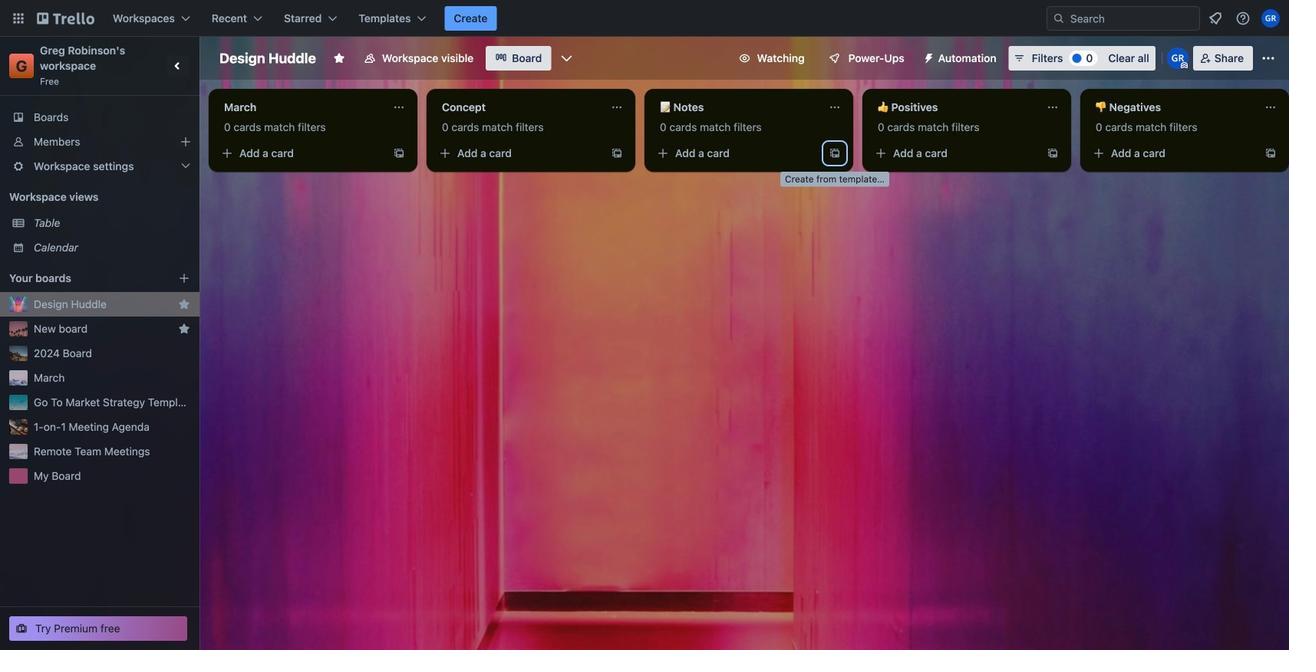 Task type: describe. For each thing, give the bounding box(es) containing it.
1 horizontal spatial greg robinson (gregrobinson96) image
[[1262, 9, 1280, 28]]

open information menu image
[[1236, 11, 1251, 26]]

1 create from template… image from the left
[[393, 147, 405, 160]]

Board name text field
[[212, 46, 324, 71]]

Search field
[[1065, 8, 1200, 29]]

add board image
[[178, 273, 190, 285]]

this member is an admin of this board. image
[[1181, 62, 1188, 69]]

primary element
[[0, 0, 1290, 37]]

2 create from template… image from the left
[[829, 147, 841, 160]]

customize views image
[[559, 51, 574, 66]]

1 create from template… image from the left
[[611, 147, 623, 160]]

0 horizontal spatial greg robinson (gregrobinson96) image
[[1167, 48, 1189, 69]]

sm image
[[917, 46, 939, 68]]



Task type: locate. For each thing, give the bounding box(es) containing it.
starred icon image
[[178, 299, 190, 311], [178, 323, 190, 335]]

search image
[[1053, 12, 1065, 25]]

0 vertical spatial greg robinson (gregrobinson96) image
[[1262, 9, 1280, 28]]

tooltip
[[781, 172, 890, 187]]

back to home image
[[37, 6, 94, 31]]

greg robinson (gregrobinson96) image right open information menu image
[[1262, 9, 1280, 28]]

greg robinson (gregrobinson96) image
[[1262, 9, 1280, 28], [1167, 48, 1189, 69]]

star or unstar board image
[[333, 52, 345, 64]]

greg robinson (gregrobinson96) image down search field
[[1167, 48, 1189, 69]]

create from template… image
[[611, 147, 623, 160], [1047, 147, 1059, 160]]

workspace navigation collapse icon image
[[167, 55, 189, 77]]

your boards with 8 items element
[[9, 269, 155, 288]]

0 vertical spatial starred icon image
[[178, 299, 190, 311]]

show menu image
[[1261, 51, 1277, 66]]

2 horizontal spatial create from template… image
[[1265, 147, 1277, 160]]

0 notifications image
[[1207, 9, 1225, 28]]

1 vertical spatial greg robinson (gregrobinson96) image
[[1167, 48, 1189, 69]]

3 create from template… image from the left
[[1265, 147, 1277, 160]]

None text field
[[215, 95, 387, 120], [651, 95, 823, 120], [869, 95, 1041, 120], [1087, 95, 1259, 120], [215, 95, 387, 120], [651, 95, 823, 120], [869, 95, 1041, 120], [1087, 95, 1259, 120]]

None text field
[[433, 95, 605, 120]]

2 starred icon image from the top
[[178, 323, 190, 335]]

create from template… image
[[393, 147, 405, 160], [829, 147, 841, 160], [1265, 147, 1277, 160]]

2 create from template… image from the left
[[1047, 147, 1059, 160]]

1 horizontal spatial create from template… image
[[1047, 147, 1059, 160]]

1 vertical spatial starred icon image
[[178, 323, 190, 335]]

1 starred icon image from the top
[[178, 299, 190, 311]]

0 horizontal spatial create from template… image
[[393, 147, 405, 160]]

0 horizontal spatial create from template… image
[[611, 147, 623, 160]]

1 horizontal spatial create from template… image
[[829, 147, 841, 160]]



Task type: vqa. For each thing, say whether or not it's contained in the screenshot.
OPEN INFORMATION MENU 'icon'
yes



